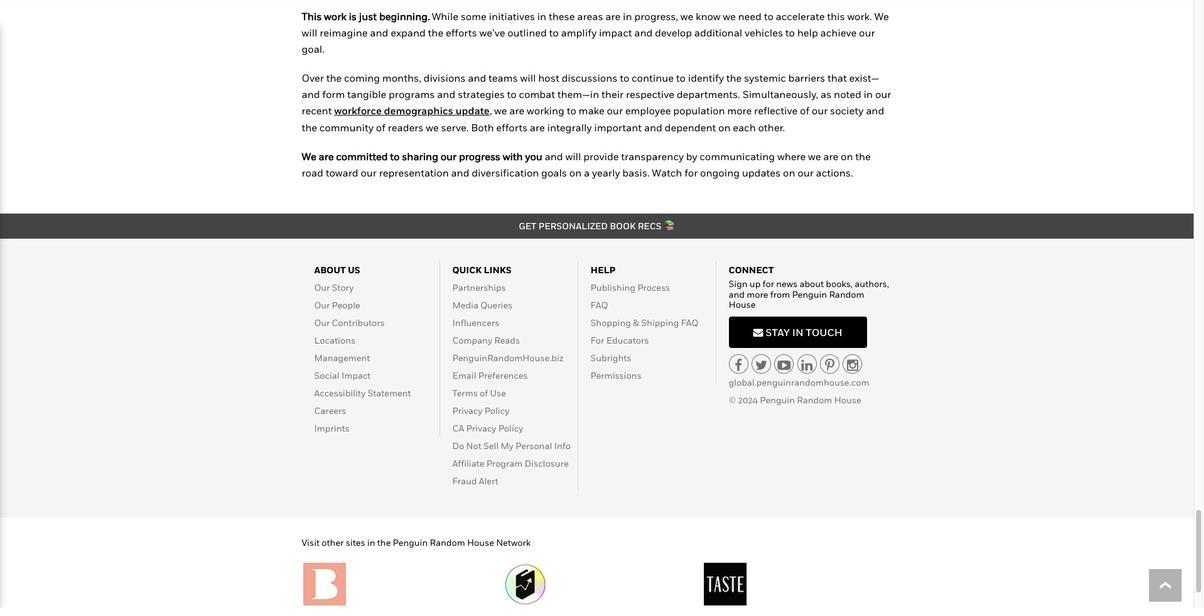 Task type: locate. For each thing, give the bounding box(es) containing it.
1 vertical spatial of
[[376, 121, 386, 134]]

for inside the and will provide transparency by communicating where we are on the road toward our representation and diversification goals on a yearly basis. watch for ongoing updates on our actions.
[[685, 166, 698, 179]]

1 vertical spatial policy
[[499, 423, 523, 433]]

efforts inside , we are working to make our employee population more reflective of our society and the community of readers we serve. both efforts are integrally important and dependent on each other.
[[496, 121, 528, 134]]

1 horizontal spatial efforts
[[496, 121, 528, 134]]

our down the work.
[[859, 26, 875, 39]]

envelope image
[[753, 327, 763, 337]]

and up goals
[[545, 150, 563, 163]]

additional
[[695, 26, 743, 39]]

company reads link
[[453, 335, 520, 345]]

global.penguinrandomhouse.com
[[729, 377, 870, 388]]

initiatives
[[489, 10, 535, 23]]

to up representation
[[390, 150, 400, 163]]

an online magazine for today's home cook image
[[704, 563, 747, 605]]

1 vertical spatial random
[[797, 395, 833, 405]]

0 horizontal spatial efforts
[[446, 26, 477, 39]]

as
[[821, 88, 832, 101]]

expand
[[391, 26, 426, 39]]

penguin down global.penguinrandomhouse.com link
[[760, 395, 795, 405]]

social impact link
[[314, 370, 371, 381]]

influencers link
[[453, 317, 500, 328]]

the down society
[[856, 150, 871, 163]]

the down 'recent'
[[302, 121, 317, 134]]

are down the "working"
[[530, 121, 545, 134]]

quick
[[453, 264, 482, 275]]

media queries
[[453, 299, 513, 310]]

are inside the and will provide transparency by communicating where we are on the road toward our representation and diversification goals on a yearly basis. watch for ongoing updates on our actions.
[[824, 150, 839, 163]]

our up "locations"
[[314, 317, 330, 328]]

the down while
[[428, 26, 444, 39]]

will up goals
[[566, 150, 581, 163]]

1 horizontal spatial of
[[480, 387, 488, 398]]

both
[[471, 121, 494, 134]]

basis.
[[623, 166, 650, 179]]

0 vertical spatial efforts
[[446, 26, 477, 39]]

about
[[800, 278, 824, 289]]

are inside "while some initiatives in these areas are in progress, we know we need to accelerate this work. we will reimagine and expand the efforts we've outlined to amplify impact and develop additional vehicles to help achieve our goal."
[[606, 10, 621, 23]]

our contributors link
[[314, 317, 385, 328]]

0 vertical spatial house
[[729, 299, 756, 310]]

to up integrally
[[567, 104, 577, 117]]

more inside , we are working to make our employee population more reflective of our society and the community of readers we serve. both efforts are integrally important and dependent on each other.
[[728, 104, 752, 117]]

of right reflective
[[800, 104, 810, 117]]

we up develop
[[681, 10, 694, 23]]

today's top books image
[[504, 563, 546, 605]]

we inside "while some initiatives in these areas are in progress, we know we need to accelerate this work. we will reimagine and expand the efforts we've outlined to amplify impact and develop additional vehicles to help achieve our goal."
[[875, 10, 889, 23]]

0 vertical spatial more
[[728, 104, 752, 117]]

will up combat
[[520, 72, 536, 84]]

2 vertical spatial our
[[314, 317, 330, 328]]

faq link
[[591, 299, 608, 310]]

penguinrandomhouse.biz link
[[453, 352, 564, 363]]

a
[[584, 166, 590, 179]]

updates
[[742, 166, 781, 179]]

for right up
[[763, 278, 775, 289]]

faq right 'shipping' at bottom right
[[681, 317, 699, 328]]

1 horizontal spatial house
[[729, 299, 756, 310]]

programs
[[389, 88, 435, 101]]

our down about
[[314, 282, 330, 293]]

books,
[[826, 278, 853, 289]]

in right stay
[[793, 326, 804, 339]]

we up additional
[[723, 10, 736, 23]]

discussions
[[562, 72, 618, 84]]

of left the use
[[480, 387, 488, 398]]

more left from
[[747, 289, 768, 299]]

barriers
[[789, 72, 825, 84]]

use
[[490, 387, 506, 398]]

while some initiatives in these areas are in progress, we know we need to accelerate this work. we will reimagine and expand the efforts we've outlined to amplify impact and develop additional vehicles to help achieve our goal.
[[302, 10, 889, 55]]

0 vertical spatial of
[[800, 104, 810, 117]]

1 vertical spatial penguin
[[760, 395, 795, 405]]

while
[[432, 10, 458, 23]]

is
[[349, 10, 357, 23]]

and down just
[[370, 26, 388, 39]]

0 vertical spatial penguin
[[792, 289, 827, 299]]

stay in touch button
[[729, 317, 867, 348]]

subrights
[[591, 352, 632, 363]]

these
[[549, 10, 575, 23]]

are up impact
[[606, 10, 621, 23]]

shopping & shipping faq
[[591, 317, 699, 328]]

more for and
[[747, 289, 768, 299]]

statement
[[368, 387, 411, 398]]

visit us on facebook image
[[735, 359, 742, 372]]

privacy down privacy policy link
[[466, 423, 496, 433]]

strategies
[[458, 88, 505, 101]]

privacy policy
[[453, 405, 510, 416]]

the inside "while some initiatives in these areas are in progress, we know we need to accelerate this work. we will reimagine and expand the efforts we've outlined to amplify impact and develop additional vehicles to help achieve our goal."
[[428, 26, 444, 39]]

0 vertical spatial faq
[[591, 299, 608, 310]]

for down by
[[685, 166, 698, 179]]

0 horizontal spatial faq
[[591, 299, 608, 310]]

more for population
[[728, 104, 752, 117]]

1 horizontal spatial we
[[875, 10, 889, 23]]

0 vertical spatial our
[[314, 282, 330, 293]]

of
[[800, 104, 810, 117], [376, 121, 386, 134], [480, 387, 488, 398]]

2 horizontal spatial house
[[835, 395, 862, 405]]

policy up do not sell my personal info link
[[499, 423, 523, 433]]

will inside "while some initiatives in these areas are in progress, we know we need to accelerate this work. we will reimagine and expand the efforts we've outlined to amplify impact and develop additional vehicles to help achieve our goal."
[[302, 26, 318, 39]]

we right the work.
[[875, 10, 889, 23]]

are down combat
[[510, 104, 525, 117]]

employee
[[625, 104, 671, 117]]

on inside , we are working to make our employee population more reflective of our society and the community of readers we serve. both efforts are integrally important and dependent on each other.
[[719, 121, 731, 134]]

, we are working to make our employee population more reflective of our society and the community of readers we serve. both efforts are integrally important and dependent on each other.
[[302, 104, 885, 134]]

house down sign
[[729, 299, 756, 310]]

email
[[453, 370, 476, 381]]

publishing process
[[591, 282, 670, 293]]

will
[[302, 26, 318, 39], [520, 72, 536, 84], [566, 150, 581, 163]]

do
[[453, 440, 464, 451]]

up
[[750, 278, 761, 289]]

in inside 'popup button'
[[793, 326, 804, 339]]

0 vertical spatial we
[[875, 10, 889, 23]]

2 vertical spatial penguin
[[393, 537, 428, 548]]

imprints link
[[314, 423, 350, 433]]

1 vertical spatial house
[[835, 395, 862, 405]]

visit us on twitter image
[[755, 359, 768, 372]]

1 vertical spatial for
[[763, 278, 775, 289]]

demographics
[[384, 104, 453, 117]]

will down this
[[302, 26, 318, 39]]

2 our from the top
[[314, 299, 330, 310]]

on up the actions.
[[841, 150, 853, 163]]

our right sharing
[[441, 150, 457, 163]]

1 horizontal spatial for
[[763, 278, 775, 289]]

for educators
[[591, 335, 649, 345]]

1 vertical spatial we
[[302, 150, 316, 163]]

0 vertical spatial privacy
[[453, 405, 483, 416]]

contributors
[[332, 317, 385, 328]]

our inside "while some initiatives in these areas are in progress, we know we need to accelerate this work. we will reimagine and expand the efforts we've outlined to amplify impact and develop additional vehicles to help achieve our goal."
[[859, 26, 875, 39]]

2 horizontal spatial will
[[566, 150, 581, 163]]

1 vertical spatial our
[[314, 299, 330, 310]]

1 our from the top
[[314, 282, 330, 293]]

locations
[[314, 335, 356, 345]]

1 horizontal spatial will
[[520, 72, 536, 84]]

management link
[[314, 352, 370, 363]]

sign
[[729, 278, 748, 289]]

0 horizontal spatial will
[[302, 26, 318, 39]]

we inside the and will provide transparency by communicating where we are on the road toward our representation and diversification goals on a yearly basis. watch for ongoing updates on our actions.
[[808, 150, 821, 163]]

from
[[771, 289, 790, 299]]

0 horizontal spatial for
[[685, 166, 698, 179]]

permissions link
[[591, 370, 642, 381]]

0 vertical spatial will
[[302, 26, 318, 39]]

penguin right sites
[[393, 537, 428, 548]]

house inside connect sign up for news about books, authors, and more from penguin random house
[[729, 299, 756, 310]]

more up each
[[728, 104, 752, 117]]

1 vertical spatial more
[[747, 289, 768, 299]]

of left readers
[[376, 121, 386, 134]]

disclosure
[[525, 458, 569, 468]]

the inside , we are working to make our employee population more reflective of our society and the community of readers we serve. both efforts are integrally important and dependent on each other.
[[302, 121, 317, 134]]

0 vertical spatial random
[[829, 289, 865, 299]]

story
[[332, 282, 354, 293]]

and left up
[[729, 289, 745, 299]]

are up the actions.
[[824, 150, 839, 163]]

recent
[[302, 104, 332, 117]]

we right the where
[[808, 150, 821, 163]]

will inside over the coming months, divisions and teams will host discussions to continue to identify the systemic barriers that exist— and form tangible programs and strategies to combat them—in their respective departments. simultaneously, as noted in our recent
[[520, 72, 536, 84]]

we up the road
[[302, 150, 316, 163]]

fraud alert
[[453, 475, 499, 486]]

efforts up with
[[496, 121, 528, 134]]

random inside connect sign up for news about books, authors, and more from penguin random house
[[829, 289, 865, 299]]

on down the where
[[783, 166, 796, 179]]

are
[[606, 10, 621, 23], [510, 104, 525, 117], [530, 121, 545, 134], [319, 150, 334, 163], [824, 150, 839, 163]]

get
[[519, 220, 537, 231]]

other
[[322, 537, 344, 548]]

work.
[[848, 10, 872, 23]]

2 vertical spatial of
[[480, 387, 488, 398]]

influencers
[[453, 317, 500, 328]]

1 vertical spatial will
[[520, 72, 536, 84]]

about us
[[314, 264, 360, 275]]

1 vertical spatial efforts
[[496, 121, 528, 134]]

accessibility statement
[[314, 387, 411, 398]]

for
[[685, 166, 698, 179], [763, 278, 775, 289]]

penguinrandomhouse.biz
[[453, 352, 564, 363]]

privacy down terms
[[453, 405, 483, 416]]

house left network
[[467, 537, 494, 548]]

to
[[764, 10, 774, 23], [549, 26, 559, 39], [786, 26, 795, 39], [620, 72, 630, 84], [676, 72, 686, 84], [507, 88, 517, 101], [567, 104, 577, 117], [390, 150, 400, 163]]

help
[[591, 264, 616, 275]]

policy down the use
[[485, 405, 510, 416]]

1 vertical spatial faq
[[681, 317, 699, 328]]

efforts inside "while some initiatives in these areas are in progress, we know we need to accelerate this work. we will reimagine and expand the efforts we've outlined to amplify impact and develop additional vehicles to help achieve our goal."
[[446, 26, 477, 39]]

faq up shopping
[[591, 299, 608, 310]]

by
[[686, 150, 698, 163]]

serve.
[[441, 121, 469, 134]]

1 horizontal spatial faq
[[681, 317, 699, 328]]

📚
[[664, 220, 675, 231]]

3 our from the top
[[314, 317, 330, 328]]

2024
[[738, 395, 758, 405]]

2 vertical spatial will
[[566, 150, 581, 163]]

0 horizontal spatial house
[[467, 537, 494, 548]]

are up the road
[[319, 150, 334, 163]]

communicating
[[700, 150, 775, 163]]

to inside , we are working to make our employee population more reflective of our society and the community of readers we serve. both efforts are integrally important and dependent on each other.
[[567, 104, 577, 117]]

and inside connect sign up for news about books, authors, and more from penguin random house
[[729, 289, 745, 299]]

road
[[302, 166, 323, 179]]

efforts down some
[[446, 26, 477, 39]]

house down visit us on instagram icon at the right bottom of page
[[835, 395, 862, 405]]

our for our story
[[314, 282, 330, 293]]

media queries link
[[453, 299, 513, 310]]

penguin right from
[[792, 289, 827, 299]]

0 vertical spatial for
[[685, 166, 698, 179]]

our down our story link
[[314, 299, 330, 310]]

with
[[503, 150, 523, 163]]

in down exist—
[[864, 88, 873, 101]]

our for our people
[[314, 299, 330, 310]]

more inside connect sign up for news about books, authors, and more from penguin random house
[[747, 289, 768, 299]]

imprints
[[314, 423, 350, 433]]

on left each
[[719, 121, 731, 134]]

our down exist—
[[876, 88, 892, 101]]

2 vertical spatial house
[[467, 537, 494, 548]]

0 horizontal spatial we
[[302, 150, 316, 163]]

respective
[[626, 88, 675, 101]]

locations link
[[314, 335, 356, 345]]

affiliate program disclosure
[[453, 458, 569, 468]]

and up strategies
[[468, 72, 486, 84]]

process
[[638, 282, 670, 293]]

the up form
[[326, 72, 342, 84]]

representation
[[379, 166, 449, 179]]

visit
[[302, 537, 320, 548]]



Task type: vqa. For each thing, say whether or not it's contained in the screenshot.
the combat
yes



Task type: describe. For each thing, give the bounding box(es) containing it.
impact
[[599, 26, 632, 39]]

personalized
[[539, 220, 608, 231]]

to left identify
[[676, 72, 686, 84]]

help
[[798, 26, 818, 39]]

,
[[490, 104, 492, 117]]

in left these
[[538, 10, 547, 23]]

visit us on pinterest image
[[825, 359, 835, 372]]

and down over on the top left of page
[[302, 88, 320, 101]]

company reads
[[453, 335, 520, 345]]

get personalized book recs 📚 link
[[519, 220, 675, 231]]

actions.
[[816, 166, 853, 179]]

our down their
[[607, 104, 623, 117]]

yearly
[[592, 166, 620, 179]]

other.
[[758, 121, 785, 134]]

and right society
[[866, 104, 885, 117]]

authors,
[[855, 278, 889, 289]]

do not sell my personal info
[[453, 440, 571, 451]]

and will provide transparency by communicating where we are on the road toward our representation and diversification goals on a yearly basis. watch for ongoing updates on our actions.
[[302, 150, 871, 179]]

identify
[[688, 72, 724, 84]]

transparency
[[621, 150, 684, 163]]

over the coming months, divisions and teams will host discussions to continue to identify the systemic barriers that exist— and form tangible programs and strategies to combat them—in their respective departments. simultaneously, as noted in our recent
[[302, 72, 892, 117]]

goal.
[[302, 43, 325, 55]]

media
[[453, 299, 479, 310]]

accessibility statement link
[[314, 387, 411, 398]]

fraud
[[453, 475, 477, 486]]

and down progress
[[451, 166, 470, 179]]

visit us on youtube image
[[778, 359, 791, 372]]

our down the where
[[798, 166, 814, 179]]

2 horizontal spatial of
[[800, 104, 810, 117]]

develop
[[655, 26, 692, 39]]

company
[[453, 335, 492, 345]]

about us link
[[314, 264, 360, 275]]

educators
[[607, 335, 649, 345]]

workforce demographics update link
[[334, 104, 490, 117]]

shipping
[[642, 317, 679, 328]]

departments.
[[677, 88, 741, 101]]

visit us on linkedin image
[[802, 359, 813, 372]]

to up vehicles
[[764, 10, 774, 23]]

we down demographics
[[426, 121, 439, 134]]

our down as
[[812, 104, 828, 117]]

terms of use
[[453, 387, 506, 398]]

and down divisions on the left top of the page
[[437, 88, 456, 101]]

our inside over the coming months, divisions and teams will host discussions to continue to identify the systemic barriers that exist— and form tangible programs and strategies to combat them—in their respective departments. simultaneously, as noted in our recent
[[876, 88, 892, 101]]

book
[[610, 220, 636, 231]]

each
[[733, 121, 756, 134]]

host
[[538, 72, 559, 84]]

raise kids who love to read image
[[303, 563, 346, 605]]

quick links
[[453, 264, 512, 275]]

connect sign up for news about books, authors, and more from penguin random house
[[729, 264, 889, 310]]

diversification
[[472, 166, 539, 179]]

reimagine
[[320, 26, 368, 39]]

the right identify
[[727, 72, 742, 84]]

in up impact
[[623, 10, 632, 23]]

people
[[332, 299, 360, 310]]

partnerships
[[453, 282, 506, 293]]

continue
[[632, 72, 674, 84]]

0 vertical spatial policy
[[485, 405, 510, 416]]

this
[[827, 10, 845, 23]]

achieve
[[821, 26, 857, 39]]

our down committed
[[361, 166, 377, 179]]

months,
[[382, 72, 421, 84]]

our for our contributors
[[314, 317, 330, 328]]

that
[[828, 72, 847, 84]]

careers link
[[314, 405, 346, 416]]

teams
[[489, 72, 518, 84]]

our story
[[314, 282, 354, 293]]

2 vertical spatial random
[[430, 537, 465, 548]]

in right sites
[[367, 537, 375, 548]]

accessibility
[[314, 387, 366, 398]]

integrally
[[547, 121, 592, 134]]

© 2024 penguin random house
[[729, 395, 862, 405]]

to up their
[[620, 72, 630, 84]]

1 vertical spatial privacy
[[466, 423, 496, 433]]

terms
[[453, 387, 478, 398]]

for inside connect sign up for news about books, authors, and more from penguin random house
[[763, 278, 775, 289]]

tangible
[[347, 88, 386, 101]]

about
[[314, 264, 346, 275]]

management
[[314, 352, 370, 363]]

progress
[[459, 150, 501, 163]]

in inside over the coming months, divisions and teams will host discussions to continue to identify the systemic barriers that exist— and form tangible programs and strategies to combat them—in their respective departments. simultaneously, as noted in our recent
[[864, 88, 873, 101]]

toward
[[326, 166, 358, 179]]

systemic
[[744, 72, 786, 84]]

will inside the and will provide transparency by communicating where we are on the road toward our representation and diversification goals on a yearly basis. watch for ongoing updates on our actions.
[[566, 150, 581, 163]]

to down these
[[549, 26, 559, 39]]

coming
[[344, 72, 380, 84]]

permissions
[[591, 370, 642, 381]]

their
[[602, 88, 624, 101]]

global.penguinrandomhouse.com link
[[729, 377, 870, 388]]

accelerate
[[776, 10, 825, 23]]

0 horizontal spatial of
[[376, 121, 386, 134]]

visit us on instagram image
[[847, 359, 859, 372]]

to left help
[[786, 26, 795, 39]]

program
[[487, 458, 523, 468]]

and down progress,
[[635, 26, 653, 39]]

the right sites
[[377, 537, 391, 548]]

and down employee
[[644, 121, 663, 134]]

to down "teams"
[[507, 88, 517, 101]]

watch
[[652, 166, 682, 179]]

not
[[466, 440, 482, 451]]

society
[[830, 104, 864, 117]]

readers
[[388, 121, 424, 134]]

social impact
[[314, 370, 371, 381]]

on left the a
[[570, 166, 582, 179]]

divisions
[[424, 72, 466, 84]]

for educators link
[[591, 335, 649, 345]]

info
[[554, 440, 571, 451]]

provide
[[584, 150, 619, 163]]

the inside the and will provide transparency by communicating where we are on the road toward our representation and diversification goals on a yearly basis. watch for ongoing updates on our actions.
[[856, 150, 871, 163]]

affiliate program disclosure link
[[453, 458, 569, 468]]

our people link
[[314, 299, 360, 310]]

progress,
[[635, 10, 678, 23]]

penguin inside connect sign up for news about books, authors, and more from penguin random house
[[792, 289, 827, 299]]

ca
[[453, 423, 464, 433]]

simultaneously,
[[743, 88, 819, 101]]

we right ,
[[494, 104, 507, 117]]

this
[[302, 10, 322, 23]]

form
[[322, 88, 345, 101]]



